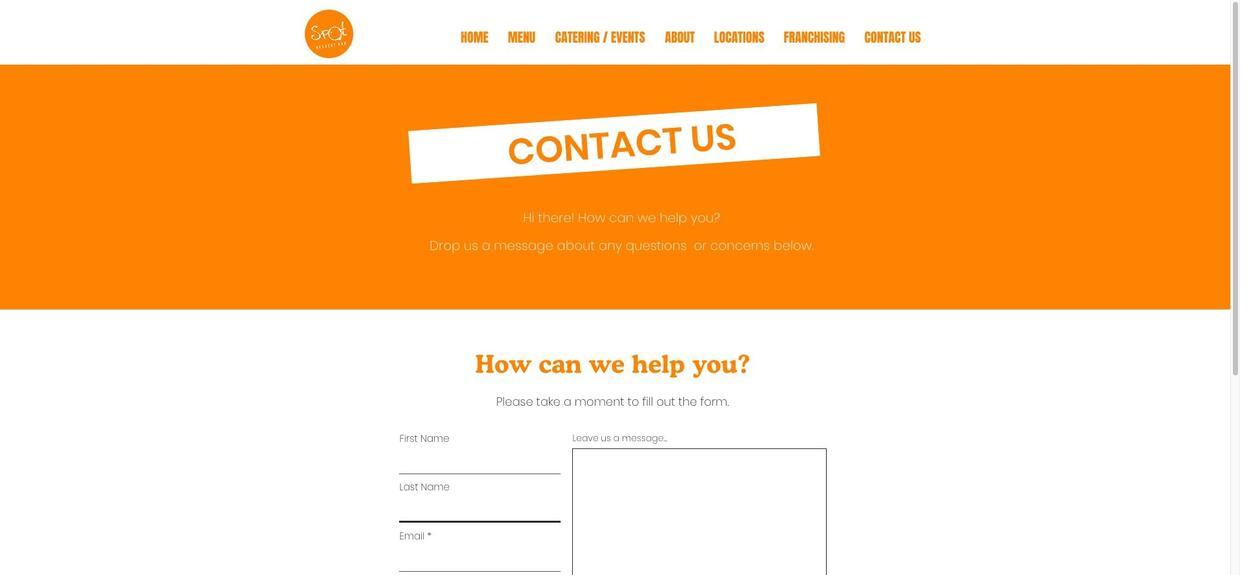 Task type: describe. For each thing, give the bounding box(es) containing it.
logo spot(light orange).png image
[[305, 10, 353, 58]]



Task type: locate. For each thing, give the bounding box(es) containing it.
None text field
[[572, 449, 827, 575], [399, 498, 561, 523], [572, 449, 827, 575], [399, 498, 561, 523]]

None text field
[[399, 449, 561, 475]]

None email field
[[399, 547, 561, 572]]



